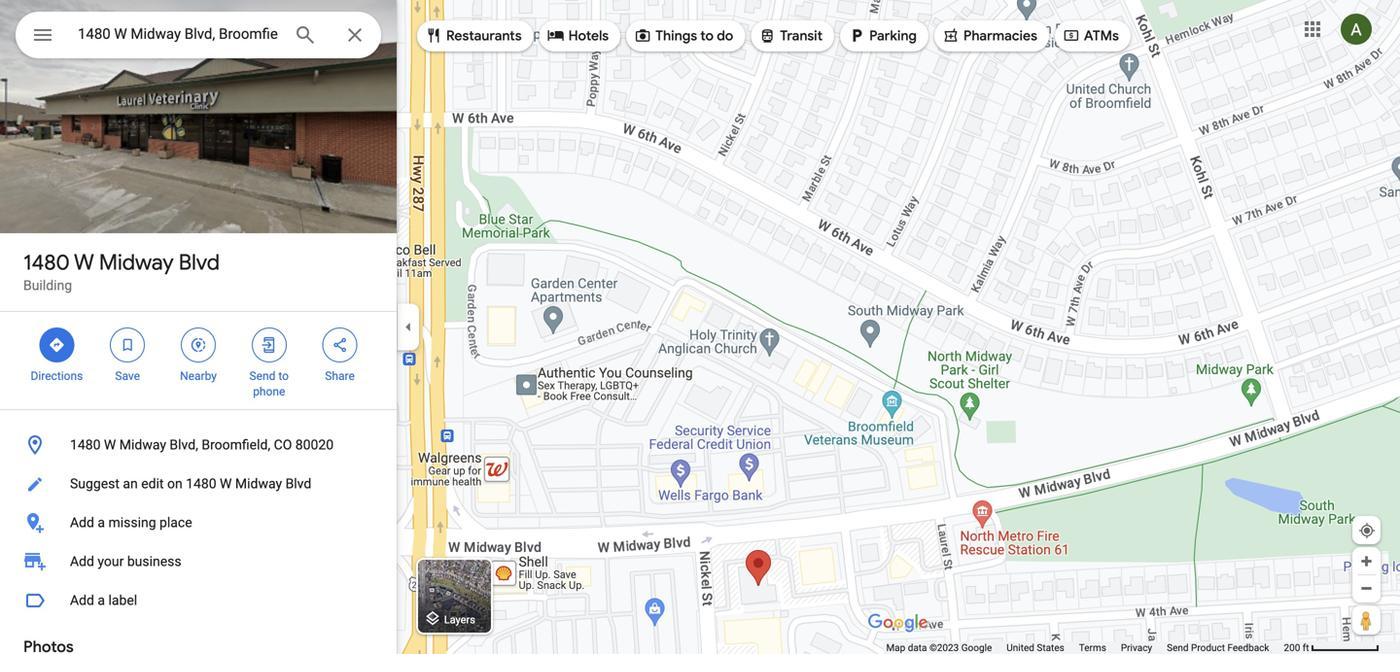Task type: describe. For each thing, give the bounding box(es) containing it.
add for add a missing place
[[70, 515, 94, 531]]

nearby
[[180, 369, 217, 383]]

 things to do
[[634, 25, 733, 46]]

 pharmacies
[[942, 25, 1037, 46]]

things
[[655, 27, 697, 45]]

save
[[115, 369, 140, 383]]

collapse side panel image
[[398, 316, 419, 338]]


[[425, 25, 442, 46]]


[[759, 25, 776, 46]]

label
[[108, 593, 137, 609]]

map data ©2023 google
[[886, 642, 992, 654]]

©2023
[[929, 642, 959, 654]]

 search field
[[16, 12, 381, 62]]

add a missing place
[[70, 515, 192, 531]]

1480 for blvd
[[23, 249, 70, 276]]

pharmacies
[[964, 27, 1037, 45]]


[[119, 334, 136, 356]]

a for label
[[98, 593, 105, 609]]

to inside the  things to do
[[700, 27, 714, 45]]

send to phone
[[249, 369, 289, 399]]

map
[[886, 642, 905, 654]]

co
[[274, 437, 292, 453]]

2 horizontal spatial w
[[220, 476, 232, 492]]

send product feedback button
[[1167, 642, 1269, 654]]

feedback
[[1228, 642, 1269, 654]]

 hotels
[[547, 25, 609, 46]]

suggest an edit on 1480 w midway blvd
[[70, 476, 311, 492]]

add for add a label
[[70, 593, 94, 609]]

google account: angela cha  
(angela.cha@adept.ai) image
[[1341, 14, 1372, 45]]

 button
[[16, 12, 70, 62]]

actions for 1480 w midway blvd region
[[0, 312, 397, 409]]

add a missing place button
[[0, 504, 397, 543]]

a for missing
[[98, 515, 105, 531]]

midway for blvd,
[[119, 437, 166, 453]]


[[942, 25, 960, 46]]

google
[[961, 642, 992, 654]]

send for send product feedback
[[1167, 642, 1189, 654]]

place
[[159, 515, 192, 531]]

data
[[908, 642, 927, 654]]

your
[[98, 554, 124, 570]]

blvd inside button
[[285, 476, 311, 492]]

restaurants
[[446, 27, 522, 45]]

80020
[[295, 437, 334, 453]]

 parking
[[848, 25, 917, 46]]

zoom in image
[[1359, 554, 1374, 569]]

suggest
[[70, 476, 120, 492]]

200 ft button
[[1284, 642, 1380, 654]]

footer inside google maps element
[[886, 642, 1284, 654]]

terms
[[1079, 642, 1106, 654]]

share
[[325, 369, 355, 383]]

suggest an edit on 1480 w midway blvd button
[[0, 465, 397, 504]]

send product feedback
[[1167, 642, 1269, 654]]

 atms
[[1063, 25, 1119, 46]]

send for send to phone
[[249, 369, 276, 383]]

united states button
[[1007, 642, 1064, 654]]


[[1063, 25, 1080, 46]]

transit
[[780, 27, 823, 45]]

to inside send to phone
[[278, 369, 289, 383]]



Task type: vqa. For each thing, say whether or not it's contained in the screenshot.


Task type: locate. For each thing, give the bounding box(es) containing it.
directions
[[31, 369, 83, 383]]

0 vertical spatial to
[[700, 27, 714, 45]]

0 vertical spatial send
[[249, 369, 276, 383]]

w for blvd,
[[104, 437, 116, 453]]

a
[[98, 515, 105, 531], [98, 593, 105, 609]]

0 horizontal spatial w
[[74, 249, 94, 276]]

zoom out image
[[1359, 581, 1374, 596]]

add a label button
[[0, 581, 397, 620]]

0 horizontal spatial 1480
[[23, 249, 70, 276]]

add inside add a label button
[[70, 593, 94, 609]]

footer containing map data ©2023 google
[[886, 642, 1284, 654]]

0 vertical spatial w
[[74, 249, 94, 276]]

None field
[[78, 22, 278, 46]]

on
[[167, 476, 182, 492]]

1 vertical spatial a
[[98, 593, 105, 609]]

phone
[[253, 385, 285, 399]]

2 vertical spatial add
[[70, 593, 94, 609]]

to up phone
[[278, 369, 289, 383]]

1 vertical spatial to
[[278, 369, 289, 383]]

w
[[74, 249, 94, 276], [104, 437, 116, 453], [220, 476, 232, 492]]

google maps element
[[0, 0, 1400, 654]]

send up phone
[[249, 369, 276, 383]]


[[260, 334, 278, 356]]

midway down broomfield,
[[235, 476, 282, 492]]

0 vertical spatial midway
[[99, 249, 174, 276]]

to
[[700, 27, 714, 45], [278, 369, 289, 383]]

do
[[717, 27, 733, 45]]

midway for blvd
[[99, 249, 174, 276]]


[[190, 334, 207, 356]]

to left do
[[700, 27, 714, 45]]

send left product
[[1167, 642, 1189, 654]]

1480
[[23, 249, 70, 276], [70, 437, 101, 453], [186, 476, 216, 492]]

1 vertical spatial add
[[70, 554, 94, 570]]

footer
[[886, 642, 1284, 654]]

1 horizontal spatial to
[[700, 27, 714, 45]]

0 vertical spatial a
[[98, 515, 105, 531]]

building
[[23, 278, 72, 294]]

w for blvd
[[74, 249, 94, 276]]

a inside button
[[98, 515, 105, 531]]

midway up 
[[99, 249, 174, 276]]

midway inside 1480 w midway blvd building
[[99, 249, 174, 276]]

200 ft
[[1284, 642, 1309, 654]]

blvd,
[[170, 437, 198, 453]]

0 horizontal spatial send
[[249, 369, 276, 383]]

terms button
[[1079, 642, 1106, 654]]


[[848, 25, 865, 46]]

states
[[1037, 642, 1064, 654]]

midway up edit
[[119, 437, 166, 453]]

send inside button
[[1167, 642, 1189, 654]]

atms
[[1084, 27, 1119, 45]]

add inside add your business link
[[70, 554, 94, 570]]

1480 up suggest
[[70, 437, 101, 453]]

add your business
[[70, 554, 181, 570]]

united
[[1007, 642, 1034, 654]]

0 horizontal spatial to
[[278, 369, 289, 383]]

2 a from the top
[[98, 593, 105, 609]]

blvd up 
[[179, 249, 220, 276]]

broomfield,
[[202, 437, 270, 453]]


[[634, 25, 652, 46]]

united states
[[1007, 642, 1064, 654]]

missing
[[108, 515, 156, 531]]

0 horizontal spatial blvd
[[179, 249, 220, 276]]

2 vertical spatial 1480
[[186, 476, 216, 492]]

privacy button
[[1121, 642, 1152, 654]]

add your business link
[[0, 543, 397, 581]]

1 horizontal spatial send
[[1167, 642, 1189, 654]]

1480 inside 1480 w midway blvd building
[[23, 249, 70, 276]]

blvd inside 1480 w midway blvd building
[[179, 249, 220, 276]]

edit
[[141, 476, 164, 492]]

1 horizontal spatial 1480
[[70, 437, 101, 453]]


[[547, 25, 565, 46]]

3 add from the top
[[70, 593, 94, 609]]

1 vertical spatial midway
[[119, 437, 166, 453]]

an
[[123, 476, 138, 492]]

200
[[1284, 642, 1300, 654]]

1 horizontal spatial blvd
[[285, 476, 311, 492]]

0 vertical spatial add
[[70, 515, 94, 531]]

blvd down co
[[285, 476, 311, 492]]

add
[[70, 515, 94, 531], [70, 554, 94, 570], [70, 593, 94, 609]]

a inside button
[[98, 593, 105, 609]]

1 vertical spatial w
[[104, 437, 116, 453]]

layers
[[444, 614, 475, 626]]

2 add from the top
[[70, 554, 94, 570]]

parking
[[869, 27, 917, 45]]

add inside add a missing place button
[[70, 515, 94, 531]]

 transit
[[759, 25, 823, 46]]

1 add from the top
[[70, 515, 94, 531]]

add a label
[[70, 593, 137, 609]]

none field inside 1480 w midway blvd, broomfield, co 80020 field
[[78, 22, 278, 46]]

 restaurants
[[425, 25, 522, 46]]

add down suggest
[[70, 515, 94, 531]]


[[48, 334, 66, 356]]

ft
[[1303, 642, 1309, 654]]

1 vertical spatial send
[[1167, 642, 1189, 654]]

blvd
[[179, 249, 220, 276], [285, 476, 311, 492]]

1480 up building
[[23, 249, 70, 276]]

send inside send to phone
[[249, 369, 276, 383]]

2 vertical spatial w
[[220, 476, 232, 492]]

2 horizontal spatial 1480
[[186, 476, 216, 492]]

show street view coverage image
[[1353, 606, 1381, 635]]

1 a from the top
[[98, 515, 105, 531]]

add for add your business
[[70, 554, 94, 570]]

send
[[249, 369, 276, 383], [1167, 642, 1189, 654]]

0 vertical spatial blvd
[[179, 249, 220, 276]]

a left "label"
[[98, 593, 105, 609]]

2 vertical spatial midway
[[235, 476, 282, 492]]

1480 w midway blvd main content
[[0, 0, 397, 654]]

midway
[[99, 249, 174, 276], [119, 437, 166, 453], [235, 476, 282, 492]]

1 vertical spatial blvd
[[285, 476, 311, 492]]

1 vertical spatial 1480
[[70, 437, 101, 453]]


[[31, 21, 54, 49]]

business
[[127, 554, 181, 570]]

a left missing
[[98, 515, 105, 531]]

w inside 1480 w midway blvd building
[[74, 249, 94, 276]]

1480 w midway blvd, broomfield, co 80020 button
[[0, 426, 397, 465]]

privacy
[[1121, 642, 1152, 654]]

add left "label"
[[70, 593, 94, 609]]

1480 W Midway Blvd, Broomfield, CO 80020 field
[[16, 12, 381, 58]]


[[331, 334, 349, 356]]

1 horizontal spatial w
[[104, 437, 116, 453]]

product
[[1191, 642, 1225, 654]]

1480 w midway blvd, broomfield, co 80020
[[70, 437, 334, 453]]

1480 right on on the bottom left
[[186, 476, 216, 492]]

add left your
[[70, 554, 94, 570]]

hotels
[[568, 27, 609, 45]]

show your location image
[[1358, 522, 1376, 540]]

1480 w midway blvd building
[[23, 249, 220, 294]]

1480 for blvd,
[[70, 437, 101, 453]]

0 vertical spatial 1480
[[23, 249, 70, 276]]



